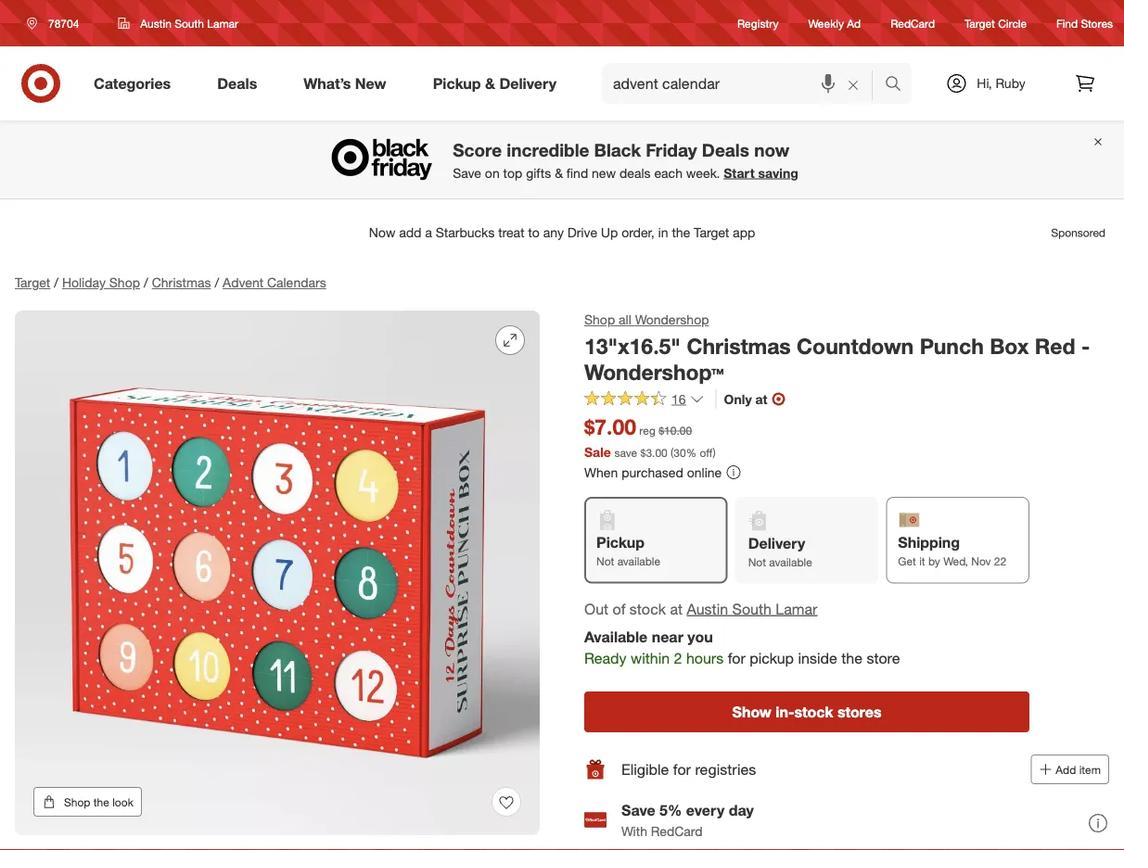 Task type: locate. For each thing, give the bounding box(es) containing it.
0 horizontal spatial target
[[15, 275, 50, 291]]

target circle
[[965, 16, 1027, 30]]

deals inside score incredible black friday deals now save on top gifts & find new deals each week. start saving
[[702, 139, 750, 160]]

2 horizontal spatial /
[[215, 275, 219, 291]]

at up the near
[[670, 600, 683, 618]]

1 vertical spatial the
[[94, 796, 109, 810]]

wed,
[[944, 555, 969, 569]]

weekly ad
[[809, 16, 861, 30]]

1 horizontal spatial target
[[965, 16, 996, 30]]

calendars
[[267, 275, 326, 291]]

0 vertical spatial christmas
[[152, 275, 211, 291]]

available up of
[[618, 555, 661, 569]]

at right only
[[756, 391, 768, 407]]

shop left all at the right top of page
[[585, 312, 615, 328]]

shop the look
[[64, 796, 134, 810]]

delivery inside delivery not available
[[749, 535, 806, 553]]

search
[[877, 76, 922, 94]]

the left 'store'
[[842, 650, 863, 668]]

1 horizontal spatial &
[[555, 165, 563, 181]]

shop
[[109, 275, 140, 291], [585, 312, 615, 328], [64, 796, 90, 810]]

1 horizontal spatial available
[[770, 556, 813, 570]]

stores
[[1082, 16, 1114, 30]]

pickup not available
[[597, 534, 661, 569]]

available inside delivery not available
[[770, 556, 813, 570]]

0 vertical spatial austin
[[140, 16, 171, 30]]

with
[[622, 823, 648, 840]]

sale
[[585, 444, 611, 460]]

show in-stock stores
[[733, 703, 882, 721]]

week.
[[686, 165, 720, 181]]

add item
[[1056, 763, 1101, 777]]

0 vertical spatial lamar
[[207, 16, 239, 30]]

not for pickup
[[597, 555, 615, 569]]

0 horizontal spatial the
[[94, 796, 109, 810]]

friday
[[646, 139, 697, 160]]

13"x16.5"
[[585, 333, 681, 359]]

you
[[688, 629, 713, 647]]

1 vertical spatial pickup
[[597, 534, 645, 552]]

target left holiday
[[15, 275, 50, 291]]

christmas left advent
[[152, 275, 211, 291]]

0 vertical spatial shop
[[109, 275, 140, 291]]

1 vertical spatial lamar
[[776, 600, 818, 618]]

save
[[453, 165, 482, 181], [622, 802, 656, 820]]

0 vertical spatial deals
[[217, 74, 257, 92]]

13&#34;x16.5&#34; christmas countdown punch box red - wondershop&#8482;, 1 of 5 image
[[15, 311, 540, 836]]

pickup up score
[[433, 74, 481, 92]]

find stores
[[1057, 16, 1114, 30]]

0 horizontal spatial not
[[597, 555, 615, 569]]

30
[[674, 446, 686, 460]]

redcard down 5% on the bottom
[[651, 823, 703, 840]]

lamar up inside
[[776, 600, 818, 618]]

save inside save 5% every day with redcard
[[622, 802, 656, 820]]

0 horizontal spatial at
[[670, 600, 683, 618]]

redcard right the ad
[[891, 16, 935, 30]]

0 horizontal spatial pickup
[[433, 74, 481, 92]]

1 horizontal spatial pickup
[[597, 534, 645, 552]]

all
[[619, 312, 632, 328]]

add item button
[[1031, 755, 1110, 785]]

0 vertical spatial save
[[453, 165, 482, 181]]

on
[[485, 165, 500, 181]]

austin inside austin south lamar dropdown button
[[140, 16, 171, 30]]

out of stock at austin south lamar
[[585, 600, 818, 618]]

stock inside button
[[795, 703, 834, 721]]

delivery
[[500, 74, 557, 92], [749, 535, 806, 553]]

south inside austin south lamar dropdown button
[[175, 16, 204, 30]]

for
[[728, 650, 746, 668], [674, 761, 691, 779]]

1 vertical spatial deals
[[702, 139, 750, 160]]

available for delivery
[[770, 556, 813, 570]]

it
[[920, 555, 926, 569]]

0 horizontal spatial south
[[175, 16, 204, 30]]

1 horizontal spatial lamar
[[776, 600, 818, 618]]

0 vertical spatial at
[[756, 391, 768, 407]]

christmas up only
[[687, 333, 791, 359]]

1 vertical spatial save
[[622, 802, 656, 820]]

delivery not available
[[749, 535, 813, 570]]

1 vertical spatial austin
[[687, 600, 729, 618]]

0 horizontal spatial christmas
[[152, 275, 211, 291]]

/
[[54, 275, 58, 291], [144, 275, 148, 291], [215, 275, 219, 291]]

1 horizontal spatial deals
[[702, 139, 750, 160]]

1 horizontal spatial shop
[[109, 275, 140, 291]]

what's
[[304, 74, 351, 92]]

not inside "pickup not available"
[[597, 555, 615, 569]]

1 horizontal spatial for
[[728, 650, 746, 668]]

austin south lamar button
[[687, 599, 818, 620]]

/ left the christmas link
[[144, 275, 148, 291]]

not
[[597, 555, 615, 569], [749, 556, 766, 570]]

delivery up incredible on the top
[[500, 74, 557, 92]]

available inside "pickup not available"
[[618, 555, 661, 569]]

0 horizontal spatial save
[[453, 165, 482, 181]]

stores
[[838, 703, 882, 721]]

not up austin south lamar button
[[749, 556, 766, 570]]

every
[[686, 802, 725, 820]]

black
[[594, 139, 641, 160]]

target for target circle
[[965, 16, 996, 30]]

start
[[724, 165, 755, 181]]

1 horizontal spatial save
[[622, 802, 656, 820]]

0 vertical spatial target
[[965, 16, 996, 30]]

0 horizontal spatial austin
[[140, 16, 171, 30]]

0 horizontal spatial /
[[54, 275, 58, 291]]

save left on
[[453, 165, 482, 181]]

0 horizontal spatial &
[[485, 74, 495, 92]]

0 horizontal spatial shop
[[64, 796, 90, 810]]

the left look
[[94, 796, 109, 810]]

stock right of
[[630, 600, 666, 618]]

only
[[724, 391, 752, 407]]

stock
[[630, 600, 666, 618], [795, 703, 834, 721]]

1 vertical spatial shop
[[585, 312, 615, 328]]

austin up categories link
[[140, 16, 171, 30]]

78704 button
[[15, 6, 99, 40]]

1 vertical spatial south
[[733, 600, 772, 618]]

0 horizontal spatial redcard
[[651, 823, 703, 840]]

for right the hours
[[728, 650, 746, 668]]

score incredible black friday deals now save on top gifts & find new deals each week. start saving
[[453, 139, 799, 181]]

0 horizontal spatial delivery
[[500, 74, 557, 92]]

1 horizontal spatial christmas
[[687, 333, 791, 359]]

for inside available near you ready within 2 hours for pickup inside the store
[[728, 650, 746, 668]]

available
[[618, 555, 661, 569], [770, 556, 813, 570]]

what's new
[[304, 74, 387, 92]]

eligible
[[622, 761, 669, 779]]

1 vertical spatial stock
[[795, 703, 834, 721]]

shop right holiday
[[109, 275, 140, 291]]

delivery up austin south lamar button
[[749, 535, 806, 553]]

shop all wondershop 13"x16.5" christmas countdown punch box red - wondershop™
[[585, 312, 1091, 386]]

stock for in-
[[795, 703, 834, 721]]

/ left advent
[[215, 275, 219, 291]]

2 horizontal spatial shop
[[585, 312, 615, 328]]

gifts
[[526, 165, 551, 181]]

0 horizontal spatial stock
[[630, 600, 666, 618]]

pickup up of
[[597, 534, 645, 552]]

1 horizontal spatial south
[[733, 600, 772, 618]]

austin
[[140, 16, 171, 30], [687, 600, 729, 618]]

show
[[733, 703, 772, 721]]

when
[[585, 464, 618, 481]]

0 vertical spatial stock
[[630, 600, 666, 618]]

0 vertical spatial the
[[842, 650, 863, 668]]

registries
[[695, 761, 756, 779]]

find
[[1057, 16, 1078, 30]]

(
[[671, 446, 674, 460]]

3.00
[[646, 446, 668, 460]]

not inside delivery not available
[[749, 556, 766, 570]]

lamar up deals link
[[207, 16, 239, 30]]

shipping
[[899, 534, 961, 552]]

-
[[1082, 333, 1091, 359]]

south up available near you ready within 2 hours for pickup inside the store
[[733, 600, 772, 618]]

/ right target link
[[54, 275, 58, 291]]

& left find
[[555, 165, 563, 181]]

0 horizontal spatial available
[[618, 555, 661, 569]]

target
[[965, 16, 996, 30], [15, 275, 50, 291]]

1 vertical spatial &
[[555, 165, 563, 181]]

redcard link
[[891, 15, 935, 31]]

punch
[[920, 333, 984, 359]]

1 vertical spatial christmas
[[687, 333, 791, 359]]

south up deals link
[[175, 16, 204, 30]]

save up with
[[622, 802, 656, 820]]

target left circle in the right top of the page
[[965, 16, 996, 30]]

shop inside shop all wondershop 13"x16.5" christmas countdown punch box red - wondershop™
[[585, 312, 615, 328]]

not up out
[[597, 555, 615, 569]]

0 horizontal spatial lamar
[[207, 16, 239, 30]]

add
[[1056, 763, 1077, 777]]

1 horizontal spatial delivery
[[749, 535, 806, 553]]

What can we help you find? suggestions appear below search field
[[602, 63, 890, 104]]

wondershop™
[[585, 360, 724, 386]]

0 vertical spatial for
[[728, 650, 746, 668]]

1 horizontal spatial not
[[749, 556, 766, 570]]

pickup
[[433, 74, 481, 92], [597, 534, 645, 552]]

3 / from the left
[[215, 275, 219, 291]]

pickup for &
[[433, 74, 481, 92]]

1 vertical spatial delivery
[[749, 535, 806, 553]]

available up austin south lamar button
[[770, 556, 813, 570]]

0 horizontal spatial deals
[[217, 74, 257, 92]]

1 vertical spatial at
[[670, 600, 683, 618]]

shop left look
[[64, 796, 90, 810]]

deals link
[[202, 63, 280, 104]]

deals up start
[[702, 139, 750, 160]]

circle
[[999, 16, 1027, 30]]

pickup inside "pickup not available"
[[597, 534, 645, 552]]

by
[[929, 555, 941, 569]]

austin up you
[[687, 600, 729, 618]]

2 vertical spatial shop
[[64, 796, 90, 810]]

stock for of
[[630, 600, 666, 618]]

stock left stores at right
[[795, 703, 834, 721]]

1 horizontal spatial redcard
[[891, 16, 935, 30]]

hours
[[687, 650, 724, 668]]

only at
[[724, 391, 768, 407]]

1 vertical spatial target
[[15, 275, 50, 291]]

deals down austin south lamar on the top
[[217, 74, 257, 92]]

0 vertical spatial south
[[175, 16, 204, 30]]

1 horizontal spatial the
[[842, 650, 863, 668]]

for right eligible
[[674, 761, 691, 779]]

1 horizontal spatial stock
[[795, 703, 834, 721]]

shipping get it by wed, nov 22
[[899, 534, 1007, 569]]

advertisement region
[[0, 211, 1125, 255]]

0 vertical spatial pickup
[[433, 74, 481, 92]]

target inside target circle link
[[965, 16, 996, 30]]

when purchased online
[[585, 464, 722, 481]]

& up score
[[485, 74, 495, 92]]

1 vertical spatial redcard
[[651, 823, 703, 840]]

2
[[674, 650, 682, 668]]

0 horizontal spatial for
[[674, 761, 691, 779]]

1 horizontal spatial austin
[[687, 600, 729, 618]]

the
[[842, 650, 863, 668], [94, 796, 109, 810]]

each
[[655, 165, 683, 181]]

1 horizontal spatial /
[[144, 275, 148, 291]]

16
[[672, 391, 686, 407]]

search button
[[877, 63, 922, 108]]



Task type: vqa. For each thing, say whether or not it's contained in the screenshot.


Task type: describe. For each thing, give the bounding box(es) containing it.
target for target / holiday shop / christmas / advent calendars
[[15, 275, 50, 291]]

within
[[631, 650, 670, 668]]

purchased
[[622, 464, 684, 481]]

target link
[[15, 275, 50, 291]]

off
[[700, 446, 713, 460]]

online
[[687, 464, 722, 481]]

not for delivery
[[749, 556, 766, 570]]

16 link
[[585, 390, 705, 412]]

score
[[453, 139, 502, 160]]

0 vertical spatial &
[[485, 74, 495, 92]]

%
[[686, 446, 697, 460]]

ready
[[585, 650, 627, 668]]

countdown
[[797, 333, 914, 359]]

wondershop
[[635, 312, 709, 328]]

78704
[[48, 16, 79, 30]]

get
[[899, 555, 917, 569]]

the inside available near you ready within 2 hours for pickup inside the store
[[842, 650, 863, 668]]

look
[[112, 796, 134, 810]]

of
[[613, 600, 626, 618]]

save
[[615, 446, 638, 460]]

near
[[652, 629, 684, 647]]

ad
[[847, 16, 861, 30]]

shop for shop the look
[[64, 796, 90, 810]]

ruby
[[996, 75, 1026, 91]]

5%
[[660, 802, 682, 820]]

weekly ad link
[[809, 15, 861, 31]]

deals
[[620, 165, 651, 181]]

item
[[1080, 763, 1101, 777]]

new
[[592, 165, 616, 181]]

eligible for registries
[[622, 761, 756, 779]]

inside
[[799, 650, 838, 668]]

)
[[713, 446, 716, 460]]

registry
[[738, 16, 779, 30]]

$7.00
[[585, 414, 637, 440]]

$
[[641, 446, 646, 460]]

1 / from the left
[[54, 275, 58, 291]]

pickup
[[750, 650, 794, 668]]

1 horizontal spatial at
[[756, 391, 768, 407]]

what's new link
[[288, 63, 410, 104]]

22
[[995, 555, 1007, 569]]

target circle link
[[965, 15, 1027, 31]]

christmas link
[[152, 275, 211, 291]]

0 vertical spatial redcard
[[891, 16, 935, 30]]

shop for shop all wondershop 13"x16.5" christmas countdown punch box red - wondershop™
[[585, 312, 615, 328]]

pickup & delivery link
[[417, 63, 580, 104]]

in-
[[776, 703, 795, 721]]

reg
[[640, 424, 656, 438]]

0 vertical spatial delivery
[[500, 74, 557, 92]]

& inside score incredible black friday deals now save on top gifts & find new deals each week. start saving
[[555, 165, 563, 181]]

box
[[990, 333, 1029, 359]]

save inside score incredible black friday deals now save on top gifts & find new deals each week. start saving
[[453, 165, 482, 181]]

incredible
[[507, 139, 590, 160]]

austin south lamar
[[140, 16, 239, 30]]

weekly
[[809, 16, 844, 30]]

find stores link
[[1057, 15, 1114, 31]]

save 5% every day with redcard
[[622, 802, 754, 840]]

advent calendars link
[[223, 275, 326, 291]]

registry link
[[738, 15, 779, 31]]

new
[[355, 74, 387, 92]]

austin south lamar button
[[106, 6, 251, 40]]

shop the look link
[[33, 788, 142, 818]]

top
[[503, 165, 523, 181]]

holiday
[[62, 275, 106, 291]]

categories
[[94, 74, 171, 92]]

day
[[729, 802, 754, 820]]

pickup for not
[[597, 534, 645, 552]]

available for pickup
[[618, 555, 661, 569]]

1 vertical spatial for
[[674, 761, 691, 779]]

hi,
[[977, 75, 993, 91]]

find
[[567, 165, 588, 181]]

store
[[867, 650, 901, 668]]

2 / from the left
[[144, 275, 148, 291]]

lamar inside austin south lamar dropdown button
[[207, 16, 239, 30]]

christmas inside shop all wondershop 13"x16.5" christmas countdown punch box red - wondershop™
[[687, 333, 791, 359]]

saving
[[759, 165, 799, 181]]

redcard inside save 5% every day with redcard
[[651, 823, 703, 840]]

categories link
[[78, 63, 194, 104]]

available near you ready within 2 hours for pickup inside the store
[[585, 629, 901, 668]]

$10.00
[[659, 424, 692, 438]]

nov
[[972, 555, 992, 569]]

red
[[1035, 333, 1076, 359]]



